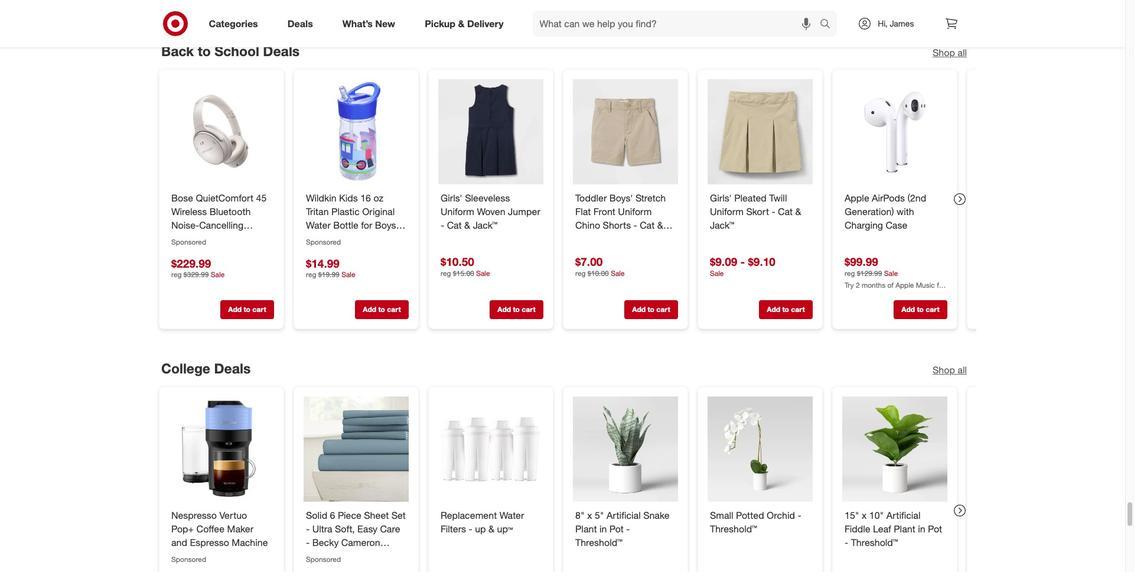 Task type: describe. For each thing, give the bounding box(es) containing it.
10"
[[870, 509, 884, 521]]

2 add to cart button from the left
[[355, 300, 409, 319]]

- inside girls' sleeveless uniform woven jumper - cat & jack™
[[441, 219, 444, 231]]

threshold™ inside small potted orchid - threshold™
[[710, 523, 757, 535]]

soft,
[[335, 523, 355, 535]]

replacement water filters - up & up™
[[441, 509, 524, 535]]

noise-
[[171, 219, 199, 231]]

(extra
[[306, 550, 330, 562]]

piece
[[338, 509, 361, 521]]

in inside 15" x 10" artificial fiddle leaf plant in pot - threshold™
[[918, 523, 926, 535]]

$10.00
[[588, 269, 609, 278]]

wildkin kids 16 oz tritan plastic original water bottle for boys & girls
[[306, 192, 405, 244]]

plastic
[[331, 206, 359, 217]]

sheet
[[364, 509, 389, 521]]

front
[[594, 206, 615, 217]]

threshold™ inside 15" x 10" artificial fiddle leaf plant in pot - threshold™
[[851, 536, 898, 548]]

to for bose quietcomfort 45 wireless bluetooth noise-cancelling headphones
[[243, 305, 250, 314]]

$7.00 reg $10.00 sale
[[575, 255, 625, 278]]

sale for $99.99
[[884, 269, 898, 278]]

back
[[161, 43, 194, 59]]

8" x 5" artificial snake plant in pot - threshold™
[[575, 509, 670, 548]]

what's new link
[[333, 11, 410, 37]]

(2nd
[[908, 192, 927, 204]]

shorts
[[603, 219, 631, 231]]

girls' sleeveless uniform woven jumper - cat & jack™
[[441, 192, 540, 231]]

college
[[161, 360, 210, 377]]

filters
[[441, 523, 466, 535]]

categories link
[[199, 11, 273, 37]]

wireless
[[171, 206, 207, 217]]

add for $99.99
[[902, 305, 915, 314]]

15" x 10" artificial fiddle leaf plant in pot - threshold™
[[845, 509, 942, 548]]

categories
[[209, 17, 258, 29]]

& inside toddler boys' stretch flat front uniform chino shorts - cat & jack™
[[657, 219, 663, 231]]

cart for $10.50
[[522, 305, 536, 314]]

sale for $9.09
[[710, 269, 724, 278]]

- inside "replacement water filters - up & up™"
[[469, 523, 472, 535]]

generation)
[[845, 206, 894, 217]]

0 vertical spatial deals
[[288, 17, 313, 29]]

$9.09
[[710, 255, 737, 269]]

orchid
[[767, 509, 795, 521]]

toddler
[[575, 192, 607, 204]]

$9.10
[[748, 255, 776, 269]]

hi,
[[878, 18, 888, 28]]

reg for $14.99
[[306, 270, 316, 279]]

& inside "girls' pleated twill uniform skort - cat & jack™"
[[796, 206, 801, 217]]

snake
[[643, 509, 670, 521]]

1 add to cart button from the left
[[220, 300, 274, 319]]

replacement
[[441, 509, 497, 521]]

girls' for $9.09
[[710, 192, 732, 204]]

cameron
[[341, 536, 380, 548]]

tritan
[[306, 206, 329, 217]]

artificial for pot
[[607, 509, 641, 521]]

& right pickup
[[458, 17, 465, 29]]

shop for college deals
[[933, 364, 955, 376]]

original
[[362, 206, 395, 217]]

uniform inside "girls' pleated twill uniform skort - cat & jack™"
[[710, 206, 744, 217]]

shop all for college deals
[[933, 364, 967, 376]]

2 add to cart from the left
[[363, 305, 401, 314]]

- inside toddler boys' stretch flat front uniform chino shorts - cat & jack™
[[634, 219, 637, 231]]

add for $9.09
[[767, 305, 780, 314]]

coffee
[[196, 523, 224, 535]]

months
[[862, 281, 886, 290]]

x for 5"
[[587, 509, 592, 521]]

machine
[[232, 536, 268, 548]]

15" x 10" artificial fiddle leaf plant in pot - threshold™ link
[[845, 509, 945, 549]]

shop for back to school deals
[[933, 47, 955, 59]]

add to cart for $99.99
[[902, 305, 940, 314]]

what's new
[[343, 17, 395, 29]]

45
[[256, 192, 266, 204]]

- inside 8" x 5" artificial snake plant in pot - threshold™
[[626, 523, 630, 535]]

in inside 8" x 5" artificial snake plant in pot - threshold™
[[600, 523, 607, 535]]

cases!)
[[360, 550, 391, 562]]

girls' for $10.50
[[441, 192, 462, 204]]

becky
[[312, 536, 339, 548]]

apple airpods (2nd generation) with charging case link
[[845, 191, 945, 232]]

solid 6 piece sheet set - ultra soft, easy care - becky cameron (extra pillow cases!) link
[[306, 509, 406, 562]]

- inside 15" x 10" artificial fiddle leaf plant in pot - threshold™
[[845, 536, 849, 548]]

nespresso
[[171, 509, 217, 521]]

- inside $9.09 - $9.10 sale
[[741, 255, 745, 269]]

pop+
[[171, 523, 194, 535]]

$19.99
[[318, 270, 339, 279]]

reg for $229.99
[[171, 270, 181, 279]]

nespresso vertuo pop+ coffee maker and espresso machine
[[171, 509, 268, 548]]

easy
[[357, 523, 377, 535]]

jumper
[[508, 206, 540, 217]]

girls' sleeveless uniform woven jumper - cat & jack™ link
[[441, 191, 541, 232]]

plant inside 15" x 10" artificial fiddle leaf plant in pot - threshold™
[[894, 523, 916, 535]]

1 vertical spatial deals
[[263, 43, 299, 59]]

espresso
[[190, 536, 229, 548]]

care
[[380, 523, 400, 535]]

cat for $9.09 - $9.10
[[778, 206, 793, 217]]

$229.99
[[171, 256, 211, 270]]

set
[[391, 509, 406, 521]]

- inside "girls' pleated twill uniform skort - cat & jack™"
[[772, 206, 775, 217]]

artificial for in
[[887, 509, 921, 521]]

water inside wildkin kids 16 oz tritan plastic original water bottle for boys & girls
[[306, 219, 331, 231]]

pillow
[[333, 550, 357, 562]]

$10.50 reg $15.00 sale
[[441, 255, 490, 278]]

$10.50
[[441, 255, 474, 269]]

add to cart for $9.09
[[767, 305, 805, 314]]

ultra
[[312, 523, 332, 535]]

shop all for back to school deals
[[933, 47, 967, 59]]

add for $10.50
[[498, 305, 511, 314]]

8"
[[575, 509, 585, 521]]

nespresso vertuo pop+ coffee maker and espresso machine link
[[171, 509, 272, 549]]

maker
[[227, 523, 253, 535]]

$7.00
[[575, 255, 603, 269]]

charging
[[845, 219, 883, 231]]

leaf
[[873, 523, 891, 535]]

twill
[[769, 192, 787, 204]]

search button
[[815, 11, 844, 39]]

& inside wildkin kids 16 oz tritan plastic original water bottle for boys & girls
[[399, 219, 405, 231]]

shop all link for back to school deals
[[933, 46, 967, 60]]

add for $7.00
[[632, 305, 646, 314]]

back to school deals
[[161, 43, 299, 59]]

vertuo
[[219, 509, 247, 521]]

sale for $229.99
[[211, 270, 224, 279]]

small
[[710, 509, 734, 521]]

2 vertical spatial deals
[[214, 360, 250, 377]]

to for girls' pleated twill uniform skort - cat & jack™
[[782, 305, 789, 314]]

to for apple airpods (2nd generation) with charging case
[[917, 305, 924, 314]]

& inside girls' sleeveless uniform woven jumper - cat & jack™
[[464, 219, 470, 231]]

free
[[845, 291, 857, 300]]

up™
[[497, 523, 513, 535]]

to for toddler boys' stretch flat front uniform chino shorts - cat & jack™
[[648, 305, 655, 314]]

sleeveless
[[465, 192, 510, 204]]

reg for $7.00
[[575, 269, 586, 278]]



Task type: vqa. For each thing, say whether or not it's contained in the screenshot.
first Add from right
yes



Task type: locate. For each thing, give the bounding box(es) containing it.
uniform down the sleeveless
[[441, 206, 474, 217]]

6 add to cart button from the left
[[894, 300, 948, 319]]

reg down $7.00
[[575, 269, 586, 278]]

0 horizontal spatial apple
[[845, 192, 869, 204]]

deals down deals link
[[263, 43, 299, 59]]

all for college deals
[[958, 364, 967, 376]]

$99.99 reg $129.99 sale try 2 months of apple music for free with target circle
[[845, 255, 946, 300]]

add
[[228, 305, 241, 314], [363, 305, 376, 314], [498, 305, 511, 314], [632, 305, 646, 314], [767, 305, 780, 314], [902, 305, 915, 314]]

1 horizontal spatial cat
[[640, 219, 655, 231]]

threshold™ inside 8" x 5" artificial snake plant in pot - threshold™
[[575, 536, 622, 548]]

sale inside $10.50 reg $15.00 sale
[[476, 269, 490, 278]]

solid 6 piece sheet set - ultra soft, easy care - becky cameron (extra pillow cases!)
[[306, 509, 406, 562]]

sponsored up $14.99
[[306, 237, 341, 246]]

add to cart button for $99.99
[[894, 300, 948, 319]]

4 cart from the left
[[656, 305, 670, 314]]

1 x from the left
[[587, 509, 592, 521]]

in
[[600, 523, 607, 535], [918, 523, 926, 535]]

pot inside 15" x 10" artificial fiddle leaf plant in pot - threshold™
[[928, 523, 942, 535]]

cat up $10.50
[[447, 219, 462, 231]]

pleated
[[734, 192, 767, 204]]

nespresso vertuo pop+ coffee maker and espresso machine image
[[169, 397, 274, 502], [169, 397, 274, 502]]

and
[[171, 536, 187, 548]]

girls' left the sleeveless
[[441, 192, 462, 204]]

& inside "replacement water filters - up & up™"
[[489, 523, 494, 535]]

delivery
[[467, 17, 504, 29]]

girls' left the pleated
[[710, 192, 732, 204]]

with down 2
[[859, 291, 872, 300]]

flat
[[575, 206, 591, 217]]

jack™ up $9.09
[[710, 219, 735, 231]]

sponsored
[[171, 237, 206, 246], [306, 237, 341, 246], [171, 555, 206, 564], [306, 555, 341, 564]]

1 horizontal spatial girls'
[[710, 192, 732, 204]]

cart
[[252, 305, 266, 314], [387, 305, 401, 314], [522, 305, 536, 314], [656, 305, 670, 314], [791, 305, 805, 314], [926, 305, 940, 314]]

pot inside 8" x 5" artificial snake plant in pot - threshold™
[[609, 523, 624, 535]]

1 shop all from the top
[[933, 47, 967, 59]]

3 uniform from the left
[[710, 206, 744, 217]]

threshold™ down the leaf at the bottom of page
[[851, 536, 898, 548]]

jack™ inside toddler boys' stretch flat front uniform chino shorts - cat & jack™
[[575, 233, 600, 244]]

0 horizontal spatial jack™
[[473, 219, 497, 231]]

for
[[361, 219, 372, 231], [937, 281, 946, 290]]

sale right $15.00
[[476, 269, 490, 278]]

0 vertical spatial shop all
[[933, 47, 967, 59]]

add to cart for $10.50
[[498, 305, 536, 314]]

sale
[[476, 269, 490, 278], [611, 269, 625, 278], [710, 269, 724, 278], [884, 269, 898, 278], [211, 270, 224, 279], [341, 270, 355, 279]]

0 vertical spatial water
[[306, 219, 331, 231]]

airpods
[[872, 192, 905, 204]]

1 vertical spatial with
[[859, 291, 872, 300]]

3 add to cart button from the left
[[490, 300, 543, 319]]

sponsored for bose quietcomfort 45 wireless bluetooth noise-cancelling headphones
[[171, 237, 206, 246]]

- inside small potted orchid - threshold™
[[798, 509, 802, 521]]

jack™ inside girls' sleeveless uniform woven jumper - cat & jack™
[[473, 219, 497, 231]]

sale right $19.99
[[341, 270, 355, 279]]

water up up™
[[499, 509, 524, 521]]

cat down stretch
[[640, 219, 655, 231]]

2 shop from the top
[[933, 364, 955, 376]]

girls' pleated twill uniform skort - cat & jack™ image
[[708, 79, 813, 184], [708, 79, 813, 184]]

0 horizontal spatial water
[[306, 219, 331, 231]]

new
[[376, 17, 395, 29]]

2 x from the left
[[862, 509, 867, 521]]

0 vertical spatial all
[[958, 47, 967, 59]]

cart for $9.09
[[791, 305, 805, 314]]

-
[[772, 206, 775, 217], [441, 219, 444, 231], [634, 219, 637, 231], [741, 255, 745, 269], [798, 509, 802, 521], [306, 523, 310, 535], [469, 523, 472, 535], [626, 523, 630, 535], [306, 536, 310, 548], [845, 536, 849, 548]]

uniform down the pleated
[[710, 206, 744, 217]]

small potted orchid - threshold™ image
[[708, 397, 813, 502], [708, 397, 813, 502]]

2 in from the left
[[918, 523, 926, 535]]

add to cart button for $7.00
[[624, 300, 678, 319]]

1 artificial from the left
[[607, 509, 641, 521]]

2 horizontal spatial uniform
[[710, 206, 744, 217]]

sponsored for wildkin kids 16 oz tritan plastic original water bottle for boys & girls
[[306, 237, 341, 246]]

hi, james
[[878, 18, 915, 28]]

reg for $99.99
[[845, 269, 855, 278]]

cat inside "girls' pleated twill uniform skort - cat & jack™"
[[778, 206, 793, 217]]

try 2 months of apple music for free with target circle button
[[845, 280, 948, 300]]

plant inside 8" x 5" artificial snake plant in pot - threshold™
[[575, 523, 597, 535]]

2 shop all from the top
[[933, 364, 967, 376]]

girls' sleeveless uniform woven jumper - cat & jack™ image
[[438, 79, 543, 184], [438, 79, 543, 184]]

add to cart
[[228, 305, 266, 314], [363, 305, 401, 314], [498, 305, 536, 314], [632, 305, 670, 314], [767, 305, 805, 314], [902, 305, 940, 314]]

toddler boys' stretch flat front uniform chino shorts - cat & jack™ image
[[573, 79, 678, 184], [573, 79, 678, 184]]

sale inside $14.99 reg $19.99 sale
[[341, 270, 355, 279]]

college deals
[[161, 360, 250, 377]]

0 horizontal spatial with
[[859, 291, 872, 300]]

2 all from the top
[[958, 364, 967, 376]]

of
[[888, 281, 894, 290]]

sale inside $99.99 reg $129.99 sale try 2 months of apple music for free with target circle
[[884, 269, 898, 278]]

to for girls' sleeveless uniform woven jumper - cat & jack™
[[513, 305, 520, 314]]

cat down twill
[[778, 206, 793, 217]]

artificial inside 15" x 10" artificial fiddle leaf plant in pot - threshold™
[[887, 509, 921, 521]]

sale for $14.99
[[341, 270, 355, 279]]

0 vertical spatial apple
[[845, 192, 869, 204]]

0 vertical spatial with
[[897, 206, 914, 217]]

shop all link
[[933, 46, 967, 60], [933, 364, 967, 377]]

apple up circle
[[896, 281, 914, 290]]

0 horizontal spatial artificial
[[607, 509, 641, 521]]

3 add to cart from the left
[[498, 305, 536, 314]]

for inside wildkin kids 16 oz tritan plastic original water bottle for boys & girls
[[361, 219, 372, 231]]

0 horizontal spatial girls'
[[441, 192, 462, 204]]

1 vertical spatial apple
[[896, 281, 914, 290]]

x left 5"
[[587, 509, 592, 521]]

uniform inside toddler boys' stretch flat front uniform chino shorts - cat & jack™
[[618, 206, 652, 217]]

3 cart from the left
[[522, 305, 536, 314]]

6 add to cart from the left
[[902, 305, 940, 314]]

0 horizontal spatial threshold™
[[575, 536, 622, 548]]

1 horizontal spatial artificial
[[887, 509, 921, 521]]

What can we help you find? suggestions appear below search field
[[533, 11, 823, 37]]

girls
[[306, 233, 325, 244]]

2 cart from the left
[[387, 305, 401, 314]]

for right music
[[937, 281, 946, 290]]

2
[[856, 281, 860, 290]]

5 add to cart from the left
[[767, 305, 805, 314]]

sale right $329.99
[[211, 270, 224, 279]]

search
[[815, 19, 844, 30]]

sale inside the $229.99 reg $329.99 sale
[[211, 270, 224, 279]]

3 add from the left
[[498, 305, 511, 314]]

1 horizontal spatial threshold™
[[710, 523, 757, 535]]

shop all
[[933, 47, 967, 59], [933, 364, 967, 376]]

threshold™ down 5"
[[575, 536, 622, 548]]

x inside 8" x 5" artificial snake plant in pot - threshold™
[[587, 509, 592, 521]]

0 horizontal spatial for
[[361, 219, 372, 231]]

cart for $7.00
[[656, 305, 670, 314]]

circle
[[896, 291, 914, 300]]

x left 10"
[[862, 509, 867, 521]]

1 vertical spatial shop all link
[[933, 364, 967, 377]]

girls' inside girls' sleeveless uniform woven jumper - cat & jack™
[[441, 192, 462, 204]]

2 horizontal spatial jack™
[[710, 219, 735, 231]]

1 uniform from the left
[[441, 206, 474, 217]]

sale for $7.00
[[611, 269, 625, 278]]

replacement water filters - up & up™ image
[[438, 397, 543, 502], [438, 397, 543, 502]]

6
[[330, 509, 335, 521]]

$129.99
[[857, 269, 882, 278]]

0 horizontal spatial plant
[[575, 523, 597, 535]]

stretch
[[636, 192, 666, 204]]

add to cart button
[[220, 300, 274, 319], [355, 300, 409, 319], [490, 300, 543, 319], [624, 300, 678, 319], [759, 300, 813, 319], [894, 300, 948, 319]]

sale for $10.50
[[476, 269, 490, 278]]

2 shop all link from the top
[[933, 364, 967, 377]]

james
[[890, 18, 915, 28]]

2 artificial from the left
[[887, 509, 921, 521]]

bose quietcomfort 45 wireless bluetooth noise-cancelling headphones image
[[169, 79, 274, 184], [169, 79, 274, 184]]

4 add from the left
[[632, 305, 646, 314]]

plant
[[575, 523, 597, 535], [894, 523, 916, 535]]

jack™ down woven at the top left
[[473, 219, 497, 231]]

1 cart from the left
[[252, 305, 266, 314]]

& right boys
[[399, 219, 405, 231]]

apple up generation)
[[845, 192, 869, 204]]

sale down $9.09
[[710, 269, 724, 278]]

solid 6 piece sheet set - ultra soft, easy care - becky cameron (extra pillow cases!) image
[[303, 397, 409, 502], [303, 397, 409, 502]]

reg
[[441, 269, 451, 278], [575, 269, 586, 278], [845, 269, 855, 278], [171, 270, 181, 279], [306, 270, 316, 279]]

1 horizontal spatial x
[[862, 509, 867, 521]]

4 add to cart from the left
[[632, 305, 670, 314]]

1 horizontal spatial plant
[[894, 523, 916, 535]]

2 girls' from the left
[[710, 192, 732, 204]]

1 vertical spatial water
[[499, 509, 524, 521]]

1 add to cart from the left
[[228, 305, 266, 314]]

plant right the leaf at the bottom of page
[[894, 523, 916, 535]]

1 add from the left
[[228, 305, 241, 314]]

1 pot from the left
[[609, 523, 624, 535]]

water down tritan
[[306, 219, 331, 231]]

oz
[[373, 192, 383, 204]]

case
[[886, 219, 908, 231]]

1 horizontal spatial in
[[918, 523, 926, 535]]

x inside 15" x 10" artificial fiddle leaf plant in pot - threshold™
[[862, 509, 867, 521]]

sponsored for nespresso vertuo pop+ coffee maker and espresso machine
[[171, 555, 206, 564]]

sponsored down and
[[171, 555, 206, 564]]

1 horizontal spatial with
[[897, 206, 914, 217]]

15" x 10" artificial fiddle leaf plant in pot - threshold™ image
[[842, 397, 948, 502], [842, 397, 948, 502]]

1 horizontal spatial apple
[[896, 281, 914, 290]]

cat
[[778, 206, 793, 217], [447, 219, 462, 231], [640, 219, 655, 231]]

girls' inside "girls' pleated twill uniform skort - cat & jack™"
[[710, 192, 732, 204]]

deals right college
[[214, 360, 250, 377]]

$329.99
[[183, 270, 209, 279]]

small potted orchid - threshold™
[[710, 509, 802, 535]]

16
[[360, 192, 371, 204]]

artificial inside 8" x 5" artificial snake plant in pot - threshold™
[[607, 509, 641, 521]]

for inside $99.99 reg $129.99 sale try 2 months of apple music for free with target circle
[[937, 281, 946, 290]]

15"
[[845, 509, 859, 521]]

reg down $10.50
[[441, 269, 451, 278]]

reg up the try
[[845, 269, 855, 278]]

1 horizontal spatial water
[[499, 509, 524, 521]]

apple inside $99.99 reg $129.99 sale try 2 months of apple music for free with target circle
[[896, 281, 914, 290]]

water
[[306, 219, 331, 231], [499, 509, 524, 521]]

artificial up the leaf at the bottom of page
[[887, 509, 921, 521]]

1 plant from the left
[[575, 523, 597, 535]]

2 uniform from the left
[[618, 206, 652, 217]]

threshold™ down small
[[710, 523, 757, 535]]

1 horizontal spatial for
[[937, 281, 946, 290]]

in right the leaf at the bottom of page
[[918, 523, 926, 535]]

deals
[[288, 17, 313, 29], [263, 43, 299, 59], [214, 360, 250, 377]]

try
[[845, 281, 854, 290]]

sale up of
[[884, 269, 898, 278]]

jack™
[[473, 219, 497, 231], [710, 219, 735, 231], [575, 233, 600, 244]]

with inside $99.99 reg $129.99 sale try 2 months of apple music for free with target circle
[[859, 291, 872, 300]]

boys'
[[609, 192, 633, 204]]

plant down the 8"
[[575, 523, 597, 535]]

add to cart for $7.00
[[632, 305, 670, 314]]

1 horizontal spatial pot
[[928, 523, 942, 535]]

2 add from the left
[[363, 305, 376, 314]]

0 horizontal spatial uniform
[[441, 206, 474, 217]]

1 horizontal spatial jack™
[[575, 233, 600, 244]]

headphones
[[171, 233, 225, 244]]

1 vertical spatial shop
[[933, 364, 955, 376]]

5 cart from the left
[[791, 305, 805, 314]]

bose quietcomfort 45 wireless bluetooth noise-cancelling headphones
[[171, 192, 266, 244]]

with up 'case'
[[897, 206, 914, 217]]

2 plant from the left
[[894, 523, 916, 535]]

reg inside $14.99 reg $19.99 sale
[[306, 270, 316, 279]]

1 horizontal spatial uniform
[[618, 206, 652, 217]]

reg for $10.50
[[441, 269, 451, 278]]

to for wildkin kids 16 oz tritan plastic original water bottle for boys & girls
[[378, 305, 385, 314]]

reg inside the $7.00 reg $10.00 sale
[[575, 269, 586, 278]]

boys
[[375, 219, 396, 231]]

1 vertical spatial shop all
[[933, 364, 967, 376]]

5 add from the left
[[767, 305, 780, 314]]

apple inside apple airpods (2nd generation) with charging case
[[845, 192, 869, 204]]

jack™ for $9.09 - $9.10
[[710, 219, 735, 231]]

jack™ for $10.50
[[473, 219, 497, 231]]

& right up in the bottom left of the page
[[489, 523, 494, 535]]

sale right $10.00
[[611, 269, 625, 278]]

x for 10"
[[862, 509, 867, 521]]

water inside "replacement water filters - up & up™"
[[499, 509, 524, 521]]

woven
[[477, 206, 505, 217]]

add to cart button for $10.50
[[490, 300, 543, 319]]

4 add to cart button from the left
[[624, 300, 678, 319]]

8" x 5" artificial snake plant in pot - threshold™ image
[[573, 397, 678, 502], [573, 397, 678, 502]]

1 vertical spatial all
[[958, 364, 967, 376]]

deals left "what's"
[[288, 17, 313, 29]]

bottle
[[333, 219, 358, 231]]

uniform down the boys'
[[618, 206, 652, 217]]

sponsored down becky
[[306, 555, 341, 564]]

wildkin kids 16 oz tritan plastic original water bottle for boys & girls image
[[303, 79, 409, 184], [303, 79, 409, 184]]

deals link
[[278, 11, 328, 37]]

6 cart from the left
[[926, 305, 940, 314]]

music
[[916, 281, 935, 290]]

jack™ inside "girls' pleated twill uniform skort - cat & jack™"
[[710, 219, 735, 231]]

1 shop from the top
[[933, 47, 955, 59]]

0 horizontal spatial pot
[[609, 523, 624, 535]]

1 vertical spatial for
[[937, 281, 946, 290]]

with inside apple airpods (2nd generation) with charging case
[[897, 206, 914, 217]]

0 horizontal spatial in
[[600, 523, 607, 535]]

sale inside the $7.00 reg $10.00 sale
[[611, 269, 625, 278]]

target
[[874, 291, 894, 300]]

reg inside $10.50 reg $15.00 sale
[[441, 269, 451, 278]]

& down stretch
[[657, 219, 663, 231]]

add to cart button for $9.09
[[759, 300, 813, 319]]

sale inside $9.09 - $9.10 sale
[[710, 269, 724, 278]]

1 all from the top
[[958, 47, 967, 59]]

1 in from the left
[[600, 523, 607, 535]]

sponsored for solid 6 piece sheet set - ultra soft, easy care - becky cameron (extra pillow cases!)
[[306, 555, 341, 564]]

cat for $10.50
[[447, 219, 462, 231]]

& down the sleeveless
[[464, 219, 470, 231]]

girls' pleated twill uniform skort - cat & jack™
[[710, 192, 801, 231]]

1 shop all link from the top
[[933, 46, 967, 60]]

$14.99
[[306, 256, 339, 270]]

2 horizontal spatial cat
[[778, 206, 793, 217]]

sponsored down noise-
[[171, 237, 206, 246]]

artificial right 5"
[[607, 509, 641, 521]]

fiddle
[[845, 523, 871, 535]]

0 vertical spatial for
[[361, 219, 372, 231]]

reg inside the $229.99 reg $329.99 sale
[[171, 270, 181, 279]]

cancelling
[[199, 219, 243, 231]]

0 vertical spatial shop
[[933, 47, 955, 59]]

& right 'skort'
[[796, 206, 801, 217]]

shop all link for college deals
[[933, 364, 967, 377]]

to
[[197, 43, 211, 59], [243, 305, 250, 314], [378, 305, 385, 314], [513, 305, 520, 314], [648, 305, 655, 314], [782, 305, 789, 314], [917, 305, 924, 314]]

cat inside girls' sleeveless uniform woven jumper - cat & jack™
[[447, 219, 462, 231]]

reg inside $99.99 reg $129.99 sale try 2 months of apple music for free with target circle
[[845, 269, 855, 278]]

quietcomfort
[[196, 192, 253, 204]]

0 horizontal spatial x
[[587, 509, 592, 521]]

pickup & delivery
[[425, 17, 504, 29]]

apple airpods (2nd generation) with charging case
[[845, 192, 927, 231]]

2 pot from the left
[[928, 523, 942, 535]]

for down "original"
[[361, 219, 372, 231]]

uniform inside girls' sleeveless uniform woven jumper - cat & jack™
[[441, 206, 474, 217]]

reg down $14.99
[[306, 270, 316, 279]]

pickup
[[425, 17, 456, 29]]

replacement water filters - up & up™ link
[[441, 509, 541, 536]]

cart for $99.99
[[926, 305, 940, 314]]

in down 5"
[[600, 523, 607, 535]]

kids
[[339, 192, 358, 204]]

small potted orchid - threshold™ link
[[710, 509, 811, 536]]

reg down '$229.99'
[[171, 270, 181, 279]]

5"
[[595, 509, 604, 521]]

all for back to school deals
[[958, 47, 967, 59]]

apple airpods (2nd generation) with charging case image
[[842, 79, 948, 184], [842, 79, 948, 184]]

1 girls' from the left
[[441, 192, 462, 204]]

0 vertical spatial shop all link
[[933, 46, 967, 60]]

2 horizontal spatial threshold™
[[851, 536, 898, 548]]

6 add from the left
[[902, 305, 915, 314]]

cat inside toddler boys' stretch flat front uniform chino shorts - cat & jack™
[[640, 219, 655, 231]]

0 horizontal spatial cat
[[447, 219, 462, 231]]

jack™ down chino
[[575, 233, 600, 244]]

5 add to cart button from the left
[[759, 300, 813, 319]]

school
[[214, 43, 259, 59]]



